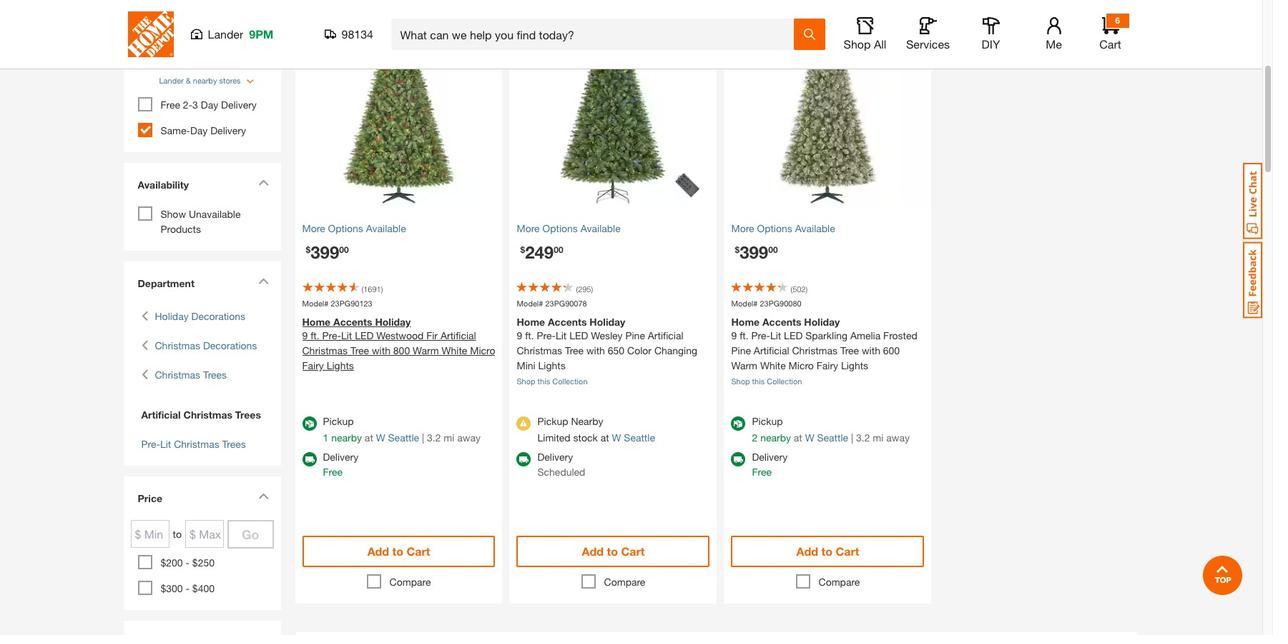Task type: describe. For each thing, give the bounding box(es) containing it.
same-day delivery link
[[161, 124, 246, 137]]

1 vertical spatial trees
[[235, 409, 261, 421]]

98134 button
[[324, 27, 374, 41]]

show
[[161, 208, 186, 220]]

delivery for pickup 2 nearby at w seattle | 3.2 mi away
[[752, 451, 788, 464]]

store
[[212, 51, 236, 63]]

- for $200
[[186, 557, 190, 569]]

amelia
[[851, 330, 881, 342]]

9 ft. pre-lit led wesley pine artificial christmas tree with 650 color changing mini lights image
[[510, 6, 717, 214]]

me button
[[1031, 17, 1077, 52]]

holiday right back caret icon
[[155, 310, 189, 323]]

holiday decorations link
[[155, 309, 245, 324]]

to for pickup 1 nearby at w seattle | 3.2 mi away
[[392, 545, 403, 559]]

unavailable
[[189, 208, 241, 220]]

diy
[[982, 37, 1000, 51]]

add to cart for 249
[[582, 545, 645, 559]]

services button
[[905, 17, 951, 52]]

same-day delivery
[[161, 124, 246, 137]]

fir
[[426, 330, 438, 342]]

cart for pickup 2 nearby at w seattle | 3.2 mi away
[[836, 545, 859, 559]]

feedback link image
[[1243, 242, 1263, 319]]

( 502 )
[[791, 284, 808, 294]]

holiday decorations
[[155, 310, 245, 323]]

( for 9 ft. pre-lit led wesley pine artificial christmas tree with 650 color changing mini lights
[[576, 284, 578, 294]]

mi for pickup 1 nearby at w seattle | 3.2 mi away
[[444, 432, 455, 444]]

decorations for christmas decorations
[[203, 340, 257, 352]]

price
[[138, 493, 162, 505]]

to for pickup 2 nearby at w seattle | 3.2 mi away
[[822, 545, 833, 559]]

mi for pickup 2 nearby at w seattle | 3.2 mi away
[[873, 432, 884, 444]]

( for 9 ft. pre-lit led sparkling amelia frosted pine artificial christmas tree with 600 warm white micro fairy lights
[[791, 284, 793, 294]]

more options available link for 9 ft. pre-lit led sparkling amelia frosted pine artificial christmas tree with 600 warm white micro fairy lights
[[731, 221, 925, 236]]

led for 399
[[784, 330, 803, 342]]

available for pickup image
[[302, 417, 317, 431]]

away for pickup 1 nearby at w seattle | 3.2 mi away
[[457, 432, 481, 444]]

23pg90078
[[545, 299, 587, 308]]

$300 - $400 link
[[161, 583, 215, 595]]

christmas decorations link
[[155, 338, 257, 353]]

home for 399
[[731, 316, 760, 328]]

$300
[[161, 583, 183, 595]]

seattle inside the pickup nearby limited stock at w seattle
[[624, 432, 655, 444]]

caret icon image for availability
[[258, 180, 269, 186]]

650
[[608, 345, 625, 357]]

available for pickup image
[[731, 417, 746, 431]]

delivery free for 2
[[752, 451, 788, 479]]

$ for 9 ft. pre-lit led wesley pine artificial christmas tree with 650 color changing mini lights
[[520, 244, 525, 255]]

pre- for lights
[[537, 330, 556, 342]]

christmas inside home accents holiday 9 ft. pre-lit led westwood fir artificial christmas tree with 800 warm white micro fairy lights
[[302, 345, 348, 357]]

$200 - $250 link
[[161, 557, 215, 569]]

add to cart for 399
[[797, 545, 859, 559]]

- for $300
[[186, 583, 190, 595]]

back caret image for christmas trees
[[141, 368, 148, 383]]

available shipping image for 399
[[731, 453, 746, 467]]

scheduled
[[538, 466, 585, 479]]

pine inside home accents holiday 9 ft. pre-lit led sparkling amelia frosted pine artificial christmas tree with 600 warm white micro fairy lights shop this collection
[[731, 345, 751, 357]]

options for 9 ft. pre-lit led sparkling amelia frosted pine artificial christmas tree with 600 warm white micro fairy lights
[[757, 222, 792, 234]]

1 more options available link from the left
[[302, 221, 495, 236]]

changing
[[654, 345, 698, 357]]

warm inside home accents holiday 9 ft. pre-lit led sparkling amelia frosted pine artificial christmas tree with 600 warm white micro fairy lights shop this collection
[[731, 360, 758, 372]]

department
[[138, 278, 194, 290]]

model# 23pg90078
[[517, 299, 587, 308]]

98134
[[342, 27, 373, 41]]

white inside home accents holiday 9 ft. pre-lit led sparkling amelia frosted pine artificial christmas tree with 600 warm white micro fairy lights shop this collection
[[760, 360, 786, 372]]

delivery down stores
[[221, 99, 257, 111]]

1 more options available from the left
[[302, 222, 406, 234]]

artificial christmas trees link
[[138, 408, 266, 423]]

caret icon image for price
[[258, 494, 269, 500]]

accents for 399
[[763, 316, 802, 328]]

shop inside button
[[844, 37, 871, 51]]

christmas down artificial christmas trees
[[174, 439, 219, 451]]

diy button
[[968, 17, 1014, 52]]

1 vertical spatial day
[[190, 124, 208, 137]]

white inside home accents holiday 9 ft. pre-lit led westwood fir artificial christmas tree with 800 warm white micro fairy lights
[[442, 345, 467, 357]]

christmas inside home accents holiday 9 ft. pre-lit led sparkling amelia frosted pine artificial christmas tree with 600 warm white micro fairy lights shop this collection
[[792, 345, 838, 357]]

1691
[[364, 284, 381, 294]]

show unavailable products link
[[161, 208, 241, 235]]

1 available from the left
[[366, 222, 406, 234]]

| for pickup 1 nearby at w seattle | 3.2 mi away
[[422, 432, 424, 444]]

artificial inside home accents holiday 9 ft. pre-lit led westwood fir artificial christmas tree with 800 warm white micro fairy lights
[[441, 330, 476, 342]]

add for 249
[[582, 545, 604, 559]]

shop all
[[844, 37, 887, 51]]

it
[[157, 22, 164, 34]]

with for westwood
[[372, 345, 391, 357]]

shop inside home accents holiday 9 ft. pre-lit led wesley pine artificial christmas tree with 650 color changing mini lights shop this collection
[[517, 377, 535, 386]]

pickup 2 nearby at w seattle | 3.2 mi away
[[752, 416, 910, 444]]

1
[[323, 432, 329, 444]]

home for 249
[[517, 316, 545, 328]]

price-range-lowerBound telephone field
[[131, 521, 169, 549]]

249
[[525, 242, 554, 262]]

holiday for home accents holiday 9 ft. pre-lit led sparkling amelia frosted pine artificial christmas tree with 600 warm white micro fairy lights shop this collection
[[804, 316, 840, 328]]

$200 - $250
[[161, 557, 215, 569]]

go
[[242, 527, 259, 543]]

stock
[[573, 432, 598, 444]]

go button
[[227, 520, 274, 549]]

with for wesley
[[587, 345, 605, 357]]

1 compare from the left
[[390, 577, 431, 589]]

9pm
[[249, 27, 274, 41]]

free 2-3 day delivery
[[161, 99, 257, 111]]

more options available for 9 ft. pre-lit led wesley pine artificial christmas tree with 650 color changing mini lights
[[517, 222, 621, 234]]

$250
[[192, 557, 215, 569]]

this inside home accents holiday 9 ft. pre-lit led wesley pine artificial christmas tree with 650 color changing mini lights shop this collection
[[538, 377, 550, 386]]

tree for westwood
[[350, 345, 369, 357]]

home accents holiday 9 ft. pre-lit led wesley pine artificial christmas tree with 650 color changing mini lights shop this collection
[[517, 316, 698, 386]]

) for 9 ft. pre-lit led wesley pine artificial christmas tree with 650 color changing mini lights
[[591, 284, 593, 294]]

availability
[[138, 179, 189, 191]]

lit down artificial christmas trees
[[160, 439, 171, 451]]

price link
[[131, 484, 274, 517]]

9 ft. pre-lit led sparkling amelia frosted pine artificial christmas tree with 600 warm white micro fairy lights image
[[724, 6, 932, 214]]

sparkling
[[806, 330, 848, 342]]

w seattle link for 2 nearby
[[805, 432, 848, 444]]

lander & nearby stores
[[159, 75, 241, 85]]

availability link
[[131, 170, 274, 203]]

nearby for 1
[[331, 432, 362, 444]]

cart for pickup 1 nearby at w seattle | 3.2 mi away
[[407, 545, 430, 559]]

seattle for 2 nearby
[[817, 432, 848, 444]]

compare for 249
[[604, 577, 646, 589]]

3
[[192, 99, 198, 111]]

lights inside home accents holiday 9 ft. pre-lit led sparkling amelia frosted pine artificial christmas tree with 600 warm white micro fairy lights shop this collection
[[841, 360, 869, 372]]

1 options from the left
[[328, 222, 363, 234]]

decorations for holiday decorations
[[191, 310, 245, 323]]

3.2 for pickup 2 nearby at w seattle | 3.2 mi away
[[856, 432, 870, 444]]

delivery for pickup 1 nearby at w seattle | 3.2 mi away
[[323, 451, 359, 464]]

christmas trees link
[[155, 368, 227, 383]]

department link
[[131, 269, 274, 298]]

w inside the pickup nearby limited stock at w seattle
[[612, 432, 621, 444]]

free for pickup 2 nearby at w seattle | 3.2 mi away
[[752, 466, 772, 479]]

options for 9 ft. pre-lit led wesley pine artificial christmas tree with 650 color changing mini lights
[[543, 222, 578, 234]]

show unavailable products
[[161, 208, 241, 235]]

home inside home accents holiday 9 ft. pre-lit led westwood fir artificial christmas tree with 800 warm white micro fairy lights
[[302, 316, 331, 328]]

more for 9 ft. pre-lit led sparkling amelia frosted pine artificial christmas tree with 600 warm white micro fairy lights
[[731, 222, 754, 234]]

$ 399 00 for 23pg90123
[[306, 242, 349, 262]]

ft. for 249
[[525, 330, 534, 342]]

to for pickup nearby limited stock at w seattle
[[607, 545, 618, 559]]

pickup for 249
[[538, 416, 568, 428]]

3.2 for pickup 1 nearby at w seattle | 3.2 mi away
[[427, 432, 441, 444]]

0 vertical spatial day
[[201, 99, 218, 111]]

compare for 399
[[819, 577, 860, 589]]

pre-lit christmas trees link
[[141, 439, 246, 451]]

shop all button
[[842, 17, 888, 52]]

caret icon image for department
[[258, 278, 269, 285]]

23pg90080
[[760, 299, 802, 308]]

1 ) from the left
[[381, 284, 383, 294]]

model# 23pg90123
[[302, 299, 373, 308]]

delivery scheduled
[[538, 451, 585, 479]]

collection inside home accents holiday 9 ft. pre-lit led wesley pine artificial christmas tree with 650 color changing mini lights shop this collection
[[552, 377, 588, 386]]

add to cart button for 399
[[731, 537, 925, 568]]

shop inside home accents holiday 9 ft. pre-lit led sparkling amelia frosted pine artificial christmas tree with 600 warm white micro fairy lights shop this collection
[[731, 377, 750, 386]]

$ for 9 ft. pre-lit led sparkling amelia frosted pine artificial christmas tree with 600 warm white micro fairy lights
[[735, 244, 740, 255]]

2 vertical spatial trees
[[222, 439, 246, 451]]

westwood
[[376, 330, 424, 342]]

pine inside home accents holiday 9 ft. pre-lit led wesley pine artificial christmas tree with 650 color changing mini lights shop this collection
[[626, 330, 645, 342]]

lander for lander & nearby stores
[[159, 75, 184, 85]]

pickup inside pickup 1 nearby at w seattle | 3.2 mi away
[[323, 416, 354, 428]]

pre-lit christmas trees
[[141, 439, 246, 451]]

price-range-upperBound telephone field
[[185, 521, 224, 549]]

artificial christmas trees
[[141, 409, 261, 421]]

delivery free for 1
[[323, 451, 359, 479]]

color
[[627, 345, 652, 357]]

add to cart button for 249
[[517, 537, 710, 568]]

christmas inside home accents holiday 9 ft. pre-lit led wesley pine artificial christmas tree with 650 color changing mini lights shop this collection
[[517, 345, 562, 357]]

9 for 399
[[731, 330, 737, 342]]

lander for lander 9pm
[[208, 27, 243, 41]]

warm inside home accents holiday 9 ft. pre-lit led westwood fir artificial christmas tree with 800 warm white micro fairy lights
[[413, 345, 439, 357]]

available for 9 ft. pre-lit led wesley pine artificial christmas tree with 650 color changing mini lights
[[581, 222, 621, 234]]

available shipping image
[[302, 453, 317, 467]]

free 2-3 day delivery link
[[161, 99, 257, 111]]



Task type: locate. For each thing, give the bounding box(es) containing it.
1 pickup from the left
[[323, 416, 354, 428]]

3 options from the left
[[757, 222, 792, 234]]

0 horizontal spatial nearby
[[193, 75, 217, 85]]

3 w seattle link from the left
[[805, 432, 848, 444]]

( up 23pg90123
[[362, 284, 364, 294]]

&
[[186, 75, 191, 85]]

lights inside home accents holiday 9 ft. pre-lit led wesley pine artificial christmas tree with 650 color changing mini lights shop this collection
[[538, 360, 566, 372]]

christmas down the sparkling
[[792, 345, 838, 357]]

00
[[339, 244, 349, 255], [554, 244, 563, 255], [768, 244, 778, 255]]

0 vertical spatial caret icon image
[[258, 180, 269, 186]]

seattle inside pickup 2 nearby at w seattle | 3.2 mi away
[[817, 432, 848, 444]]

available shipping image down limited stock for pickup image
[[517, 453, 531, 467]]

) up westwood
[[381, 284, 383, 294]]

9 down model# 23pg90123
[[302, 330, 308, 342]]

2 horizontal spatial model#
[[731, 299, 758, 308]]

$ up model# 23pg90123
[[306, 244, 311, 255]]

with left the 800
[[372, 345, 391, 357]]

delivery down the 2
[[752, 451, 788, 464]]

fairy inside home accents holiday 9 ft. pre-lit led westwood fir artificial christmas tree with 800 warm white micro fairy lights
[[302, 360, 324, 372]]

lights down model# 23pg90123
[[327, 360, 354, 372]]

2 horizontal spatial (
[[791, 284, 793, 294]]

delivery down 1
[[323, 451, 359, 464]]

0 horizontal spatial 9
[[302, 330, 308, 342]]

2 led from the left
[[570, 330, 588, 342]]

| inside pickup 1 nearby at w seattle | 3.2 mi away
[[422, 432, 424, 444]]

available up ( 295 )
[[581, 222, 621, 234]]

1 vertical spatial pine
[[731, 345, 751, 357]]

2 more from the left
[[517, 222, 540, 234]]

1 horizontal spatial exclusive
[[731, 10, 776, 23]]

1 horizontal spatial home
[[517, 316, 545, 328]]

pre- for white
[[751, 330, 770, 342]]

in stock at store today
[[161, 51, 265, 63]]

shop this collection link for 249
[[517, 377, 588, 386]]

pickup inside pickup 2 nearby at w seattle | 3.2 mi away
[[752, 416, 783, 428]]

600
[[883, 345, 900, 357]]

1 w from the left
[[376, 432, 385, 444]]

accents inside home accents holiday 9 ft. pre-lit led wesley pine artificial christmas tree with 650 color changing mini lights shop this collection
[[548, 316, 587, 328]]

exclusive for 249
[[517, 10, 562, 23]]

artificial inside home accents holiday 9 ft. pre-lit led wesley pine artificial christmas tree with 650 color changing mini lights shop this collection
[[648, 330, 684, 342]]

2 this from the left
[[752, 377, 765, 386]]

collection
[[552, 377, 588, 386], [767, 377, 802, 386]]

$ 249 00
[[520, 242, 563, 262]]

this up the 2
[[752, 377, 765, 386]]

holiday up westwood
[[375, 316, 411, 328]]

led inside home accents holiday 9 ft. pre-lit led sparkling amelia frosted pine artificial christmas tree with 600 warm white micro fairy lights shop this collection
[[784, 330, 803, 342]]

2 w seattle link from the left
[[612, 432, 655, 444]]

1 $ 399 00 from the left
[[306, 242, 349, 262]]

2 horizontal spatial ft.
[[740, 330, 749, 342]]

2 delivery free from the left
[[752, 451, 788, 479]]

) for 9 ft. pre-lit led sparkling amelia frosted pine artificial christmas tree with 600 warm white micro fairy lights
[[806, 284, 808, 294]]

3 00 from the left
[[768, 244, 778, 255]]

in
[[161, 51, 169, 63]]

lit
[[341, 330, 352, 342], [556, 330, 567, 342], [770, 330, 781, 342], [160, 439, 171, 451]]

2 horizontal spatial accents
[[763, 316, 802, 328]]

1 horizontal spatial 399
[[740, 242, 768, 262]]

fairy inside home accents holiday 9 ft. pre-lit led sparkling amelia frosted pine artificial christmas tree with 600 warm white micro fairy lights shop this collection
[[817, 360, 838, 372]]

pre- for fairy
[[322, 330, 341, 342]]

2 horizontal spatial shop
[[844, 37, 871, 51]]

lit for white
[[770, 330, 781, 342]]

2 seattle from the left
[[624, 432, 655, 444]]

|
[[422, 432, 424, 444], [851, 432, 853, 444]]

services
[[906, 37, 950, 51]]

tree inside home accents holiday 9 ft. pre-lit led westwood fir artificial christmas tree with 800 warm white micro fairy lights
[[350, 345, 369, 357]]

with inside home accents holiday 9 ft. pre-lit led sparkling amelia frosted pine artificial christmas tree with 600 warm white micro fairy lights shop this collection
[[862, 345, 881, 357]]

model# for 9 ft. pre-lit led wesley pine artificial christmas tree with 650 color changing mini lights
[[517, 299, 543, 308]]

1 led from the left
[[355, 330, 374, 342]]

0 vertical spatial back caret image
[[141, 338, 148, 353]]

model#
[[302, 299, 329, 308], [517, 299, 543, 308], [731, 299, 758, 308]]

mini
[[517, 360, 536, 372]]

collection up pickup 2 nearby at w seattle | 3.2 mi away
[[767, 377, 802, 386]]

0 vertical spatial trees
[[203, 369, 227, 381]]

more options available up ( 502 )
[[731, 222, 835, 234]]

model# 23pg90080
[[731, 299, 802, 308]]

away inside pickup 2 nearby at w seattle | 3.2 mi away
[[887, 432, 910, 444]]

pine down model# 23pg90080
[[731, 345, 751, 357]]

0 horizontal spatial fairy
[[302, 360, 324, 372]]

0 horizontal spatial 3.2
[[427, 432, 441, 444]]

today
[[238, 51, 265, 63]]

$ 399 00 for 23pg90080
[[735, 242, 778, 262]]

9 inside home accents holiday 9 ft. pre-lit led westwood fir artificial christmas tree with 800 warm white micro fairy lights
[[302, 330, 308, 342]]

3 compare from the left
[[819, 577, 860, 589]]

0 horizontal spatial warm
[[413, 345, 439, 357]]

with inside home accents holiday 9 ft. pre-lit led westwood fir artificial christmas tree with 800 warm white micro fairy lights
[[372, 345, 391, 357]]

1 mi from the left
[[444, 432, 455, 444]]

christmas up mini
[[517, 345, 562, 357]]

- right $300
[[186, 583, 190, 595]]

2 - from the top
[[186, 583, 190, 595]]

2-
[[183, 99, 193, 111]]

1 seattle from the left
[[388, 432, 419, 444]]

more options available link
[[302, 221, 495, 236], [517, 221, 710, 236], [731, 221, 925, 236]]

2 add from the left
[[582, 545, 604, 559]]

this up limited
[[538, 377, 550, 386]]

2 horizontal spatial more
[[731, 222, 754, 234]]

at inside pickup 1 nearby at w seattle | 3.2 mi away
[[365, 432, 373, 444]]

lander left the &
[[159, 75, 184, 85]]

led inside home accents holiday 9 ft. pre-lit led westwood fir artificial christmas tree with 800 warm white micro fairy lights
[[355, 330, 374, 342]]

2 horizontal spatial led
[[784, 330, 803, 342]]

more options available link up 1691
[[302, 221, 495, 236]]

model# left 23pg90080
[[731, 299, 758, 308]]

3 more options available from the left
[[731, 222, 835, 234]]

home accents holiday 9 ft. pre-lit led westwood fir artificial christmas tree with 800 warm white micro fairy lights
[[302, 316, 495, 372]]

3 $ from the left
[[735, 244, 740, 255]]

00 for 9 ft. pre-lit led wesley pine artificial christmas tree with 650 color changing mini lights
[[554, 244, 563, 255]]

295
[[578, 284, 591, 294]]

3 seattle from the left
[[817, 432, 848, 444]]

1 horizontal spatial more
[[517, 222, 540, 234]]

with
[[372, 345, 391, 357], [587, 345, 605, 357], [862, 345, 881, 357]]

9 for 249
[[517, 330, 522, 342]]

0 vertical spatial pine
[[626, 330, 645, 342]]

1 w seattle link from the left
[[376, 432, 419, 444]]

2 horizontal spatial 00
[[768, 244, 778, 255]]

2 399 from the left
[[740, 242, 768, 262]]

tree left the 800
[[350, 345, 369, 357]]

at
[[200, 51, 209, 63], [365, 432, 373, 444], [601, 432, 609, 444], [794, 432, 802, 444]]

more options available for 9 ft. pre-lit led sparkling amelia frosted pine artificial christmas tree with 600 warm white micro fairy lights
[[731, 222, 835, 234]]

2 compare from the left
[[604, 577, 646, 589]]

0 horizontal spatial add to cart
[[367, 545, 430, 559]]

1 back caret image from the top
[[141, 338, 148, 353]]

home inside home accents holiday 9 ft. pre-lit led wesley pine artificial christmas tree with 650 color changing mini lights shop this collection
[[517, 316, 545, 328]]

add to cart
[[367, 545, 430, 559], [582, 545, 645, 559], [797, 545, 859, 559]]

2 3.2 from the left
[[856, 432, 870, 444]]

shop left all
[[844, 37, 871, 51]]

0 vertical spatial white
[[442, 345, 467, 357]]

6
[[1115, 15, 1120, 26]]

available
[[366, 222, 406, 234], [581, 222, 621, 234], [795, 222, 835, 234]]

00 up model# 23pg90123
[[339, 244, 349, 255]]

ft. inside home accents holiday 9 ft. pre-lit led sparkling amelia frosted pine artificial christmas tree with 600 warm white micro fairy lights shop this collection
[[740, 330, 749, 342]]

2 model# from the left
[[517, 299, 543, 308]]

artificial down model# 23pg90080
[[754, 345, 789, 357]]

-
[[186, 557, 190, 569], [186, 583, 190, 595]]

3 lights from the left
[[841, 360, 869, 372]]

ft. inside home accents holiday 9 ft. pre-lit led wesley pine artificial christmas tree with 650 color changing mini lights shop this collection
[[525, 330, 534, 342]]

home inside home accents holiday 9 ft. pre-lit led sparkling amelia frosted pine artificial christmas tree with 600 warm white micro fairy lights shop this collection
[[731, 316, 760, 328]]

3 add from the left
[[797, 545, 818, 559]]

0 horizontal spatial micro
[[470, 345, 495, 357]]

w inside pickup 2 nearby at w seattle | 3.2 mi away
[[805, 432, 815, 444]]

1 horizontal spatial this
[[752, 377, 765, 386]]

artificial inside home accents holiday 9 ft. pre-lit led sparkling amelia frosted pine artificial christmas tree with 600 warm white micro fairy lights shop this collection
[[754, 345, 789, 357]]

caret icon image
[[258, 180, 269, 186], [258, 278, 269, 285], [258, 494, 269, 500]]

2 horizontal spatial $
[[735, 244, 740, 255]]

accents for 249
[[548, 316, 587, 328]]

led inside home accents holiday 9 ft. pre-lit led wesley pine artificial christmas tree with 650 color changing mini lights shop this collection
[[570, 330, 588, 342]]

away
[[457, 432, 481, 444], [887, 432, 910, 444]]

1 horizontal spatial options
[[543, 222, 578, 234]]

00 inside $ 249 00
[[554, 244, 563, 255]]

1 with from the left
[[372, 345, 391, 357]]

2 horizontal spatial add
[[797, 545, 818, 559]]

lit inside home accents holiday 9 ft. pre-lit led sparkling amelia frosted pine artificial christmas tree with 600 warm white micro fairy lights shop this collection
[[770, 330, 781, 342]]

holiday inside home accents holiday 9 ft. pre-lit led westwood fir artificial christmas tree with 800 warm white micro fairy lights
[[375, 316, 411, 328]]

0 horizontal spatial more options available
[[302, 222, 406, 234]]

9 up mini
[[517, 330, 522, 342]]

1 9 from the left
[[302, 330, 308, 342]]

0 horizontal spatial delivery free
[[323, 451, 359, 479]]

- right $200
[[186, 557, 190, 569]]

add for 399
[[797, 545, 818, 559]]

frosted
[[884, 330, 918, 342]]

0 horizontal spatial home
[[302, 316, 331, 328]]

lit inside home accents holiday 9 ft. pre-lit led westwood fir artificial christmas tree with 800 warm white micro fairy lights
[[341, 330, 352, 342]]

1 horizontal spatial w seattle link
[[612, 432, 655, 444]]

1 more from the left
[[302, 222, 325, 234]]

holiday for home accents holiday 9 ft. pre-lit led wesley pine artificial christmas tree with 650 color changing mini lights shop this collection
[[590, 316, 625, 328]]

away inside pickup 1 nearby at w seattle | 3.2 mi away
[[457, 432, 481, 444]]

shop up available for pickup image
[[731, 377, 750, 386]]

2 available from the left
[[581, 222, 621, 234]]

3 home from the left
[[731, 316, 760, 328]]

0 horizontal spatial shop
[[517, 377, 535, 386]]

1 horizontal spatial add
[[582, 545, 604, 559]]

0 horizontal spatial exclusive
[[517, 10, 562, 23]]

2 with from the left
[[587, 345, 605, 357]]

pickup
[[323, 416, 354, 428], [538, 416, 568, 428], [752, 416, 783, 428]]

ft. for 399
[[740, 330, 749, 342]]

delivery free down the 2
[[752, 451, 788, 479]]

| for pickup 2 nearby at w seattle | 3.2 mi away
[[851, 432, 853, 444]]

1 horizontal spatial pine
[[731, 345, 751, 357]]

3 add to cart button from the left
[[731, 537, 925, 568]]

2 horizontal spatial nearby
[[761, 432, 791, 444]]

1 vertical spatial caret icon image
[[258, 278, 269, 285]]

model# for 9 ft. pre-lit led sparkling amelia frosted pine artificial christmas tree with 600 warm white micro fairy lights
[[731, 299, 758, 308]]

christmas down model# 23pg90123
[[302, 345, 348, 357]]

shop this collection link for 399
[[731, 377, 802, 386]]

2 pickup from the left
[[538, 416, 568, 428]]

0 horizontal spatial mi
[[444, 432, 455, 444]]

to
[[173, 529, 182, 541], [392, 545, 403, 559], [607, 545, 618, 559], [822, 545, 833, 559]]

3.2 inside pickup 2 nearby at w seattle | 3.2 mi away
[[856, 432, 870, 444]]

fast
[[167, 22, 187, 34]]

lit inside home accents holiday 9 ft. pre-lit led wesley pine artificial christmas tree with 650 color changing mini lights shop this collection
[[556, 330, 567, 342]]

lights right mini
[[538, 360, 566, 372]]

delivery inside delivery scheduled
[[538, 451, 573, 464]]

nearby right 1
[[331, 432, 362, 444]]

$ 399 00 up model# 23pg90123
[[306, 242, 349, 262]]

1 vertical spatial white
[[760, 360, 786, 372]]

800
[[393, 345, 410, 357]]

0 horizontal spatial pine
[[626, 330, 645, 342]]

3 ( from the left
[[791, 284, 793, 294]]

w
[[376, 432, 385, 444], [612, 432, 621, 444], [805, 432, 815, 444]]

artificial up "changing"
[[648, 330, 684, 342]]

home accents holiday 9 ft. pre-lit led sparkling amelia frosted pine artificial christmas tree with 600 warm white micro fairy lights shop this collection
[[731, 316, 918, 386]]

2 fairy from the left
[[817, 360, 838, 372]]

christmas up pre-lit christmas trees 'link'
[[184, 409, 232, 421]]

3 ft. from the left
[[740, 330, 749, 342]]

2 horizontal spatial free
[[752, 466, 772, 479]]

w seattle link for 1 nearby
[[376, 432, 419, 444]]

products
[[161, 223, 201, 235]]

1 horizontal spatial (
[[576, 284, 578, 294]]

home
[[302, 316, 331, 328], [517, 316, 545, 328], [731, 316, 760, 328]]

the home depot logo image
[[128, 11, 173, 57]]

pickup inside the pickup nearby limited stock at w seattle
[[538, 416, 568, 428]]

more options available link up ( 502 )
[[731, 221, 925, 236]]

stores
[[219, 75, 241, 85]]

1 horizontal spatial free
[[323, 466, 343, 479]]

0 horizontal spatial free
[[161, 99, 180, 111]]

1 - from the top
[[186, 557, 190, 569]]

micro inside home accents holiday 9 ft. pre-lit led sparkling amelia frosted pine artificial christmas tree with 600 warm white micro fairy lights shop this collection
[[789, 360, 814, 372]]

exclusive for 399
[[731, 10, 776, 23]]

1 horizontal spatial w
[[612, 432, 621, 444]]

w for 2 nearby
[[805, 432, 815, 444]]

options up $ 249 00
[[543, 222, 578, 234]]

away for pickup 2 nearby at w seattle | 3.2 mi away
[[887, 432, 910, 444]]

1 collection from the left
[[552, 377, 588, 386]]

pickup up the 2
[[752, 416, 783, 428]]

nearby right the &
[[193, 75, 217, 85]]

w inside pickup 1 nearby at w seattle | 3.2 mi away
[[376, 432, 385, 444]]

wesley
[[591, 330, 623, 342]]

available shipping image
[[517, 453, 531, 467], [731, 453, 746, 467]]

cart 6
[[1100, 15, 1121, 51]]

1 | from the left
[[422, 432, 424, 444]]

( 295 )
[[576, 284, 593, 294]]

2 9 from the left
[[517, 330, 522, 342]]

led for 249
[[570, 330, 588, 342]]

1 add to cart button from the left
[[302, 537, 495, 568]]

pickup 1 nearby at w seattle | 3.2 mi away
[[323, 416, 481, 444]]

at inside the pickup nearby limited stock at w seattle
[[601, 432, 609, 444]]

1 add from the left
[[367, 545, 389, 559]]

1 horizontal spatial away
[[887, 432, 910, 444]]

led
[[355, 330, 374, 342], [570, 330, 588, 342], [784, 330, 803, 342]]

2 horizontal spatial compare
[[819, 577, 860, 589]]

led down 23pg90123
[[355, 330, 374, 342]]

3 caret icon image from the top
[[258, 494, 269, 500]]

more
[[302, 222, 325, 234], [517, 222, 540, 234], [731, 222, 754, 234]]

2 accents from the left
[[548, 316, 587, 328]]

ft. inside home accents holiday 9 ft. pre-lit led westwood fir artificial christmas tree with 800 warm white micro fairy lights
[[311, 330, 319, 342]]

2 w from the left
[[612, 432, 621, 444]]

1 available shipping image from the left
[[517, 453, 531, 467]]

1 add to cart from the left
[[367, 545, 430, 559]]

1 $ from the left
[[306, 244, 311, 255]]

limited stock for pickup image
[[517, 417, 531, 431]]

at left store
[[200, 51, 209, 63]]

1 ( from the left
[[362, 284, 364, 294]]

1 model# from the left
[[302, 299, 329, 308]]

limited
[[538, 432, 571, 444]]

artificial up pre-lit christmas trees 'link'
[[141, 409, 181, 421]]

2 options from the left
[[543, 222, 578, 234]]

lit down 23pg90123
[[341, 330, 352, 342]]

1 lights from the left
[[327, 360, 354, 372]]

available shipping image for 249
[[517, 453, 531, 467]]

available up ( 502 )
[[795, 222, 835, 234]]

christmas trees
[[155, 369, 227, 381]]

1 shop this collection link from the left
[[517, 377, 588, 386]]

holiday inside home accents holiday 9 ft. pre-lit led wesley pine artificial christmas tree with 650 color changing mini lights shop this collection
[[590, 316, 625, 328]]

3 accents from the left
[[763, 316, 802, 328]]

3 with from the left
[[862, 345, 881, 357]]

mi
[[444, 432, 455, 444], [873, 432, 884, 444]]

2 horizontal spatial more options available
[[731, 222, 835, 234]]

| inside pickup 2 nearby at w seattle | 3.2 mi away
[[851, 432, 853, 444]]

0 horizontal spatial w
[[376, 432, 385, 444]]

lit for lights
[[556, 330, 567, 342]]

delivery up the scheduled
[[538, 451, 573, 464]]

$200
[[161, 557, 183, 569]]

tree left 650
[[565, 345, 584, 357]]

1 horizontal spatial accents
[[548, 316, 587, 328]]

9 inside home accents holiday 9 ft. pre-lit led sparkling amelia frosted pine artificial christmas tree with 600 warm white micro fairy lights shop this collection
[[731, 330, 737, 342]]

3 add to cart from the left
[[797, 545, 859, 559]]

1 00 from the left
[[339, 244, 349, 255]]

( up 23pg90080
[[791, 284, 793, 294]]

1 delivery free from the left
[[323, 451, 359, 479]]

accents down 23pg90078
[[548, 316, 587, 328]]

trees
[[203, 369, 227, 381], [235, 409, 261, 421], [222, 439, 246, 451]]

0 horizontal spatial 00
[[339, 244, 349, 255]]

accents down 23pg90123
[[333, 316, 372, 328]]

0 vertical spatial lander
[[208, 27, 243, 41]]

0 horizontal spatial more options available link
[[302, 221, 495, 236]]

) up the sparkling
[[806, 284, 808, 294]]

0 horizontal spatial accents
[[333, 316, 372, 328]]

1 this from the left
[[538, 377, 550, 386]]

live chat image
[[1243, 163, 1263, 240]]

$ inside $ 249 00
[[520, 244, 525, 255]]

caret icon image inside price link
[[258, 494, 269, 500]]

accents inside home accents holiday 9 ft. pre-lit led sparkling amelia frosted pine artificial christmas tree with 600 warm white micro fairy lights shop this collection
[[763, 316, 802, 328]]

back caret image
[[141, 338, 148, 353], [141, 368, 148, 383]]

mi inside pickup 2 nearby at w seattle | 3.2 mi away
[[873, 432, 884, 444]]

0 horizontal spatial lander
[[159, 75, 184, 85]]

00 up model# 23pg90078
[[554, 244, 563, 255]]

2 caret icon image from the top
[[258, 278, 269, 285]]

502
[[793, 284, 806, 294]]

1 vertical spatial lander
[[159, 75, 184, 85]]

tree inside home accents holiday 9 ft. pre-lit led wesley pine artificial christmas tree with 650 color changing mini lights shop this collection
[[565, 345, 584, 357]]

delivery for pickup nearby limited stock at w seattle
[[538, 451, 573, 464]]

1 away from the left
[[457, 432, 481, 444]]

0 horizontal spatial $ 399 00
[[306, 242, 349, 262]]

9 inside home accents holiday 9 ft. pre-lit led wesley pine artificial christmas tree with 650 color changing mini lights shop this collection
[[517, 330, 522, 342]]

2 $ from the left
[[520, 244, 525, 255]]

3 tree from the left
[[840, 345, 859, 357]]

3 led from the left
[[784, 330, 803, 342]]

model# left 23pg90078
[[517, 299, 543, 308]]

0 horizontal spatial available shipping image
[[517, 453, 531, 467]]

1 horizontal spatial fairy
[[817, 360, 838, 372]]

0 horizontal spatial add to cart button
[[302, 537, 495, 568]]

2 ) from the left
[[591, 284, 593, 294]]

pickup for 399
[[752, 416, 783, 428]]

shop down mini
[[517, 377, 535, 386]]

2 add to cart from the left
[[582, 545, 645, 559]]

0 horizontal spatial available
[[366, 222, 406, 234]]

fairy down the sparkling
[[817, 360, 838, 372]]

this inside home accents holiday 9 ft. pre-lit led sparkling amelia frosted pine artificial christmas tree with 600 warm white micro fairy lights shop this collection
[[752, 377, 765, 386]]

available up 1691
[[366, 222, 406, 234]]

2 more options available link from the left
[[517, 221, 710, 236]]

2 collection from the left
[[767, 377, 802, 386]]

1 caret icon image from the top
[[258, 180, 269, 186]]

trees down the christmas decorations link
[[203, 369, 227, 381]]

all
[[874, 37, 887, 51]]

2 horizontal spatial available
[[795, 222, 835, 234]]

2 ( from the left
[[576, 284, 578, 294]]

1 horizontal spatial lights
[[538, 360, 566, 372]]

day right 3
[[201, 99, 218, 111]]

2
[[752, 432, 758, 444]]

2 shop this collection link from the left
[[731, 377, 802, 386]]

1 horizontal spatial $ 399 00
[[735, 242, 778, 262]]

0 vertical spatial -
[[186, 557, 190, 569]]

399 up model# 23pg90080
[[740, 242, 768, 262]]

3 more options available link from the left
[[731, 221, 925, 236]]

back caret image down back caret icon
[[141, 338, 148, 353]]

2 horizontal spatial w
[[805, 432, 815, 444]]

get it fast
[[138, 22, 187, 34]]

2 home from the left
[[517, 316, 545, 328]]

shop
[[844, 37, 871, 51], [517, 377, 535, 386], [731, 377, 750, 386]]

0 horizontal spatial away
[[457, 432, 481, 444]]

pre- down model# 23pg90123
[[322, 330, 341, 342]]

get it fast link
[[131, 13, 274, 46]]

1 tree from the left
[[350, 345, 369, 357]]

at inside pickup 2 nearby at w seattle | 3.2 mi away
[[794, 432, 802, 444]]

lit for fairy
[[341, 330, 352, 342]]

accents down 23pg90080
[[763, 316, 802, 328]]

2 ft. from the left
[[525, 330, 534, 342]]

holiday
[[155, 310, 189, 323], [375, 316, 411, 328], [590, 316, 625, 328], [804, 316, 840, 328]]

white right the 800
[[442, 345, 467, 357]]

2 horizontal spatial pickup
[[752, 416, 783, 428]]

1 3.2 from the left
[[427, 432, 441, 444]]

available for 9 ft. pre-lit led sparkling amelia frosted pine artificial christmas tree with 600 warm white micro fairy lights
[[795, 222, 835, 234]]

ft. down model# 23pg90080
[[740, 330, 749, 342]]

same-
[[161, 124, 190, 137]]

model# left 23pg90123
[[302, 299, 329, 308]]

pre- inside home accents holiday 9 ft. pre-lit led westwood fir artificial christmas tree with 800 warm white micro fairy lights
[[322, 330, 341, 342]]

pre- inside home accents holiday 9 ft. pre-lit led sparkling amelia frosted pine artificial christmas tree with 600 warm white micro fairy lights shop this collection
[[751, 330, 770, 342]]

(
[[362, 284, 364, 294], [576, 284, 578, 294], [791, 284, 793, 294]]

1 horizontal spatial |
[[851, 432, 853, 444]]

pickup nearby limited stock at w seattle
[[538, 416, 655, 444]]

1 vertical spatial warm
[[731, 360, 758, 372]]

mi inside pickup 1 nearby at w seattle | 3.2 mi away
[[444, 432, 455, 444]]

1 home from the left
[[302, 316, 331, 328]]

with down wesley
[[587, 345, 605, 357]]

3 ) from the left
[[806, 284, 808, 294]]

more options available link for 9 ft. pre-lit led wesley pine artificial christmas tree with 650 color changing mini lights
[[517, 221, 710, 236]]

3 model# from the left
[[731, 299, 758, 308]]

at right 1
[[365, 432, 373, 444]]

christmas up christmas trees link
[[155, 340, 200, 352]]

nearby
[[193, 75, 217, 85], [331, 432, 362, 444], [761, 432, 791, 444]]

3 more from the left
[[731, 222, 754, 234]]

with inside home accents holiday 9 ft. pre-lit led wesley pine artificial christmas tree with 650 color changing mini lights shop this collection
[[587, 345, 605, 357]]

stock
[[172, 51, 198, 63]]

delivery
[[221, 99, 257, 111], [210, 124, 246, 137], [323, 451, 359, 464], [538, 451, 573, 464], [752, 451, 788, 464]]

micro inside home accents holiday 9 ft. pre-lit led westwood fir artificial christmas tree with 800 warm white micro fairy lights
[[470, 345, 495, 357]]

day down 3
[[190, 124, 208, 137]]

9 down model# 23pg90080
[[731, 330, 737, 342]]

caret icon image inside department link
[[258, 278, 269, 285]]

2 more options available from the left
[[517, 222, 621, 234]]

options up ( 502 )
[[757, 222, 792, 234]]

2 horizontal spatial lights
[[841, 360, 869, 372]]

2 horizontal spatial 9
[[731, 330, 737, 342]]

00 for 9 ft. pre-lit led sparkling amelia frosted pine artificial christmas tree with 600 warm white micro fairy lights
[[768, 244, 778, 255]]

00 up model# 23pg90080
[[768, 244, 778, 255]]

home down model# 23pg90123
[[302, 316, 331, 328]]

cart for pickup nearby limited stock at w seattle
[[621, 545, 645, 559]]

options
[[328, 222, 363, 234], [543, 222, 578, 234], [757, 222, 792, 234]]

shop this collection link down mini
[[517, 377, 588, 386]]

1 horizontal spatial 9
[[517, 330, 522, 342]]

pre- up the price
[[141, 439, 160, 451]]

0 vertical spatial micro
[[470, 345, 495, 357]]

free
[[161, 99, 180, 111], [323, 466, 343, 479], [752, 466, 772, 479]]

at right the 2
[[794, 432, 802, 444]]

nearby for &
[[193, 75, 217, 85]]

lit down 23pg90078
[[556, 330, 567, 342]]

1 horizontal spatial pickup
[[538, 416, 568, 428]]

lights inside home accents holiday 9 ft. pre-lit led westwood fir artificial christmas tree with 800 warm white micro fairy lights
[[327, 360, 354, 372]]

2 exclusive from the left
[[731, 10, 776, 23]]

collection inside home accents holiday 9 ft. pre-lit led sparkling amelia frosted pine artificial christmas tree with 600 warm white micro fairy lights shop this collection
[[767, 377, 802, 386]]

pickup up 1
[[323, 416, 354, 428]]

white down model# 23pg90080
[[760, 360, 786, 372]]

2 horizontal spatial options
[[757, 222, 792, 234]]

led left wesley
[[570, 330, 588, 342]]

0 vertical spatial warm
[[413, 345, 439, 357]]

more for 9 ft. pre-lit led wesley pine artificial christmas tree with 650 color changing mini lights
[[517, 222, 540, 234]]

home down model# 23pg90078
[[517, 316, 545, 328]]

0 horizontal spatial |
[[422, 432, 424, 444]]

0 horizontal spatial 399
[[311, 242, 339, 262]]

3 9 from the left
[[731, 330, 737, 342]]

1 horizontal spatial 00
[[554, 244, 563, 255]]

holiday up wesley
[[590, 316, 625, 328]]

0 horizontal spatial this
[[538, 377, 550, 386]]

add
[[367, 545, 389, 559], [582, 545, 604, 559], [797, 545, 818, 559]]

0 horizontal spatial white
[[442, 345, 467, 357]]

( 1691 )
[[362, 284, 383, 294]]

back caret image for christmas decorations
[[141, 338, 148, 353]]

delivery down free 2-3 day delivery
[[210, 124, 246, 137]]

lander 9pm
[[208, 27, 274, 41]]

2 add to cart button from the left
[[517, 537, 710, 568]]

tree for wesley
[[565, 345, 584, 357]]

w right the 2
[[805, 432, 815, 444]]

tree
[[350, 345, 369, 357], [565, 345, 584, 357], [840, 345, 859, 357]]

micro
[[470, 345, 495, 357], [789, 360, 814, 372]]

1 exclusive from the left
[[517, 10, 562, 23]]

holiday up the sparkling
[[804, 316, 840, 328]]

1 fairy from the left
[[302, 360, 324, 372]]

holiday for home accents holiday 9 ft. pre-lit led westwood fir artificial christmas tree with 800 warm white micro fairy lights
[[375, 316, 411, 328]]

1 horizontal spatial micro
[[789, 360, 814, 372]]

trees left available for pickup icon
[[235, 409, 261, 421]]

w seattle link
[[376, 432, 419, 444], [612, 432, 655, 444], [805, 432, 848, 444]]

1 ft. from the left
[[311, 330, 319, 342]]

$300 - $400
[[161, 583, 215, 595]]

holiday inside home accents holiday 9 ft. pre-lit led sparkling amelia frosted pine artificial christmas tree with 600 warm white micro fairy lights shop this collection
[[804, 316, 840, 328]]

free for pickup 1 nearby at w seattle | 3.2 mi away
[[323, 466, 343, 479]]

tree down amelia
[[840, 345, 859, 357]]

23pg90123
[[331, 299, 373, 308]]

christmas decorations
[[155, 340, 257, 352]]

christmas down the christmas decorations link
[[155, 369, 200, 381]]

back caret image
[[141, 309, 148, 324]]

9 ft. pre-lit led westwood fir artificial christmas tree with 800 warm white micro fairy lights image
[[295, 6, 503, 214]]

seattle
[[388, 432, 419, 444], [624, 432, 655, 444], [817, 432, 848, 444]]

seattle for 1 nearby
[[388, 432, 419, 444]]

free right available shipping icon
[[323, 466, 343, 479]]

delivery free down 1
[[323, 451, 359, 479]]

1 horizontal spatial 3.2
[[856, 432, 870, 444]]

$
[[306, 244, 311, 255], [520, 244, 525, 255], [735, 244, 740, 255]]

1 horizontal spatial model#
[[517, 299, 543, 308]]

3 pickup from the left
[[752, 416, 783, 428]]

2 00 from the left
[[554, 244, 563, 255]]

me
[[1046, 37, 1062, 51]]

399 for 23pg90080
[[740, 242, 768, 262]]

What can we help you find today? search field
[[400, 19, 793, 49]]

accents inside home accents holiday 9 ft. pre-lit led westwood fir artificial christmas tree with 800 warm white micro fairy lights
[[333, 316, 372, 328]]

0 horizontal spatial shop this collection link
[[517, 377, 588, 386]]

lit down 23pg90080
[[770, 330, 781, 342]]

$400
[[192, 583, 215, 595]]

nearby for 2
[[761, 432, 791, 444]]

tree inside home accents holiday 9 ft. pre-lit led sparkling amelia frosted pine artificial christmas tree with 600 warm white micro fairy lights shop this collection
[[840, 345, 859, 357]]

nearby inside pickup 2 nearby at w seattle | 3.2 mi away
[[761, 432, 791, 444]]

0 horizontal spatial $
[[306, 244, 311, 255]]

1 horizontal spatial delivery free
[[752, 451, 788, 479]]

get
[[138, 22, 155, 34]]

1 horizontal spatial mi
[[873, 432, 884, 444]]

trees down the artificial christmas trees link
[[222, 439, 246, 451]]

nearby inside pickup 1 nearby at w seattle | 3.2 mi away
[[331, 432, 362, 444]]

2 | from the left
[[851, 432, 853, 444]]

2 tree from the left
[[565, 345, 584, 357]]

w for 1 nearby
[[376, 432, 385, 444]]

nearby
[[571, 416, 603, 428]]

1 vertical spatial micro
[[789, 360, 814, 372]]

at right the stock
[[601, 432, 609, 444]]

in stock at store today link
[[161, 51, 265, 63]]

seattle inside pickup 1 nearby at w seattle | 3.2 mi away
[[388, 432, 419, 444]]

free left the 2-
[[161, 99, 180, 111]]

led left the sparkling
[[784, 330, 803, 342]]

caret icon image inside availability link
[[258, 180, 269, 186]]

decorations down the holiday decorations
[[203, 340, 257, 352]]

2 available shipping image from the left
[[731, 453, 746, 467]]

0 horizontal spatial add
[[367, 545, 389, 559]]

pre- inside home accents holiday 9 ft. pre-lit led wesley pine artificial christmas tree with 650 color changing mini lights shop this collection
[[537, 330, 556, 342]]

1 horizontal spatial seattle
[[624, 432, 655, 444]]

1 horizontal spatial more options available link
[[517, 221, 710, 236]]

fairy up available for pickup icon
[[302, 360, 324, 372]]

0 horizontal spatial tree
[[350, 345, 369, 357]]

$ up model# 23pg90080
[[735, 244, 740, 255]]

ft. down model# 23pg90123
[[311, 330, 319, 342]]

3.2 inside pickup 1 nearby at w seattle | 3.2 mi away
[[427, 432, 441, 444]]

2 horizontal spatial with
[[862, 345, 881, 357]]

christmas
[[155, 340, 200, 352], [302, 345, 348, 357], [517, 345, 562, 357], [792, 345, 838, 357], [155, 369, 200, 381], [184, 409, 232, 421], [174, 439, 219, 451]]

2 horizontal spatial seattle
[[817, 432, 848, 444]]

399 for 23pg90123
[[311, 242, 339, 262]]



Task type: vqa. For each thing, say whether or not it's contained in the screenshot.
the leftmost $ 399 00
yes



